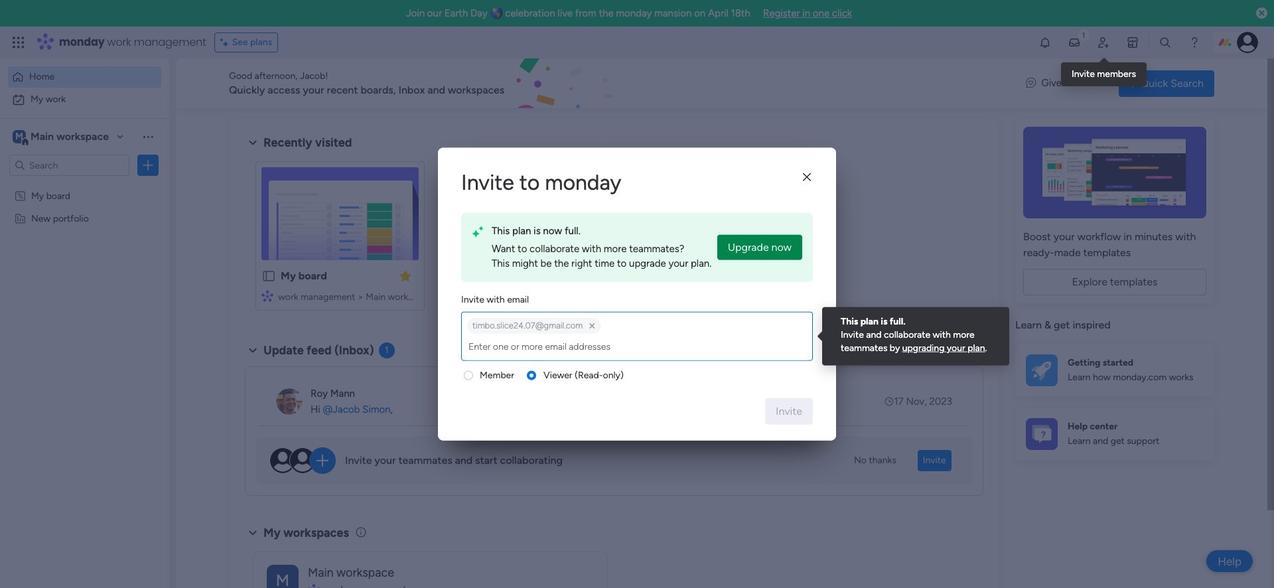 Task type: locate. For each thing, give the bounding box(es) containing it.
v2 bolt switch image
[[1130, 76, 1138, 91]]

add to favorites image
[[582, 269, 595, 282]]

2 vertical spatial option
[[0, 184, 169, 186]]

search everything image
[[1159, 36, 1172, 49]]

workspace image
[[267, 565, 299, 588]]

jacob simon image
[[1237, 32, 1259, 53]]

1 vertical spatial option
[[8, 89, 161, 110]]

notifications image
[[1039, 36, 1052, 49]]

workspace selection element
[[13, 129, 111, 146]]

1 element
[[379, 343, 395, 359]]

see plans image
[[220, 35, 232, 50]]

help image
[[1188, 36, 1202, 49]]

getting started element
[[1016, 344, 1215, 397]]

select product image
[[12, 36, 25, 49]]

roy mann image
[[276, 388, 303, 415]]

update feed image
[[1068, 36, 1081, 49]]

public board image
[[262, 269, 276, 283]]

workspace image
[[13, 129, 26, 144]]

option
[[8, 66, 161, 88], [8, 89, 161, 110], [0, 184, 169, 186]]

0 vertical spatial option
[[8, 66, 161, 88]]

close image
[[803, 172, 811, 182]]

close recently visited image
[[245, 135, 261, 151]]

list box
[[0, 182, 169, 409]]

Enter one or more email addresses text field
[[465, 334, 810, 360]]

upgrade stars new image
[[472, 224, 484, 242]]



Task type: describe. For each thing, give the bounding box(es) containing it.
monday marketplace image
[[1127, 36, 1140, 49]]

close my workspaces image
[[245, 525, 261, 541]]

1 image
[[1078, 27, 1090, 42]]

close update feed (inbox) image
[[245, 343, 261, 359]]

public board image
[[444, 269, 459, 283]]

templates image image
[[1028, 127, 1203, 218]]

component image
[[262, 290, 274, 302]]

quick search results list box
[[245, 151, 984, 327]]

help center element
[[1016, 407, 1215, 460]]

v2 user feedback image
[[1027, 76, 1036, 91]]

invite members image
[[1097, 36, 1111, 49]]

Search in workspace field
[[28, 158, 111, 173]]

remove from favorites image
[[399, 269, 412, 282]]

remove timbo.slice24.07@gmail.com image
[[590, 322, 595, 329]]



Task type: vqa. For each thing, say whether or not it's contained in the screenshot.
the top workspaces
no



